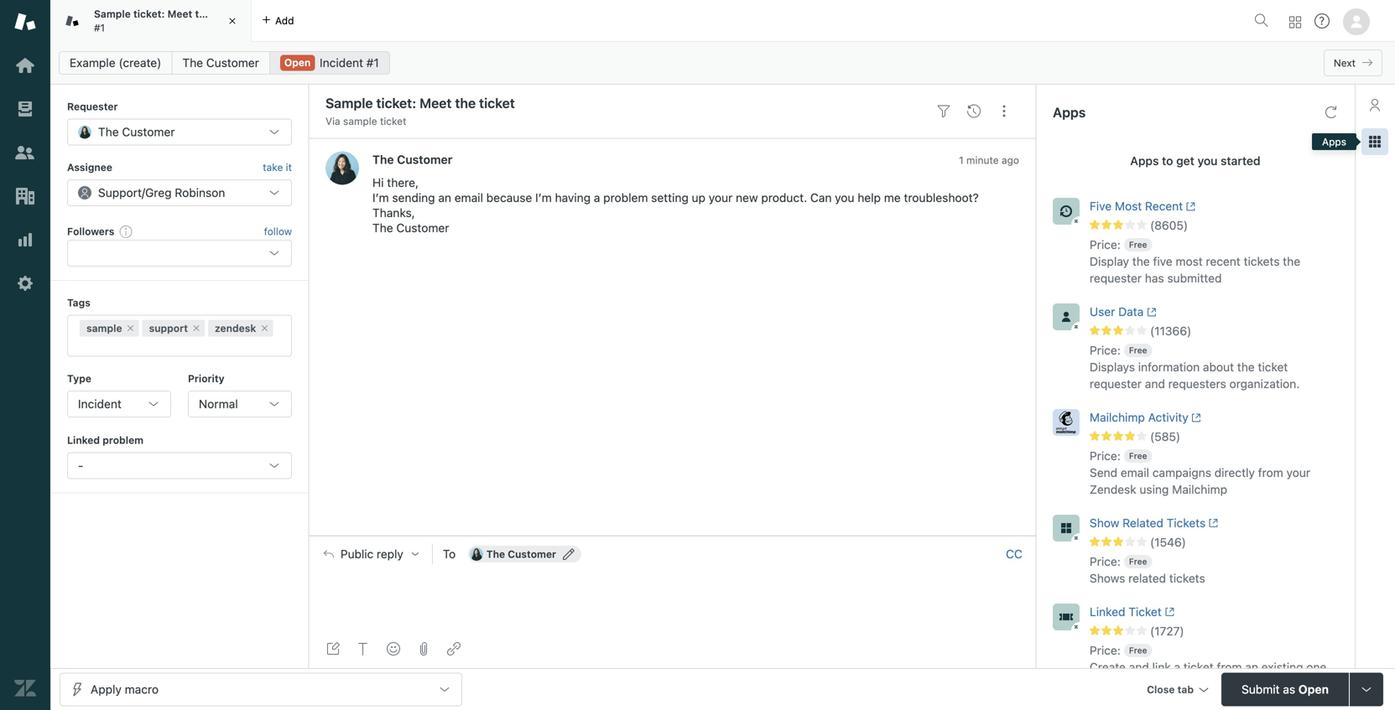 Task type: locate. For each thing, give the bounding box(es) containing it.
1 vertical spatial #1
[[366, 56, 379, 70]]

0 horizontal spatial linked
[[67, 435, 100, 446]]

2 vertical spatial (opens in a new tab) image
[[1162, 608, 1175, 618]]

follow
[[264, 226, 292, 237]]

close image
[[224, 13, 241, 29]]

1 vertical spatial a
[[1174, 661, 1180, 674]]

linked problem element
[[67, 452, 292, 479]]

support / greg robinson
[[98, 186, 225, 199]]

0 horizontal spatial the customer link
[[171, 51, 270, 75]]

free up related
[[1129, 557, 1147, 567]]

0 vertical spatial an
[[438, 191, 451, 205]]

remove image for support
[[191, 323, 201, 334]]

0 vertical spatial #1
[[94, 22, 105, 34]]

from
[[1258, 466, 1283, 480], [1217, 661, 1242, 674]]

2 price: from the top
[[1090, 343, 1121, 357]]

ticket right meet
[[214, 8, 242, 20]]

1 vertical spatial tickets
[[1169, 572, 1205, 585]]

the inside "secondary" element
[[182, 56, 203, 70]]

linked ticket image
[[1053, 604, 1080, 631]]

1 horizontal spatial i'm
[[535, 191, 552, 205]]

1 horizontal spatial #1
[[366, 56, 379, 70]]

add attachment image
[[417, 643, 430, 656]]

and inside price: free displays information about the ticket requester and requesters organization.
[[1145, 377, 1165, 391]]

(opens in a new tab) image inside linked ticket link
[[1162, 608, 1175, 618]]

price: inside price: free send email campaigns directly from your zendesk using mailchimp
[[1090, 449, 1121, 463]]

1 horizontal spatial problem
[[603, 191, 648, 205]]

1 minute ago
[[959, 154, 1019, 166]]

up
[[692, 191, 706, 205]]

(opens in a new tab) image inside show related tickets link
[[1206, 519, 1219, 529]]

tickets up linked ticket link
[[1169, 572, 1205, 585]]

a inside price: free create and link a ticket from an existing one
[[1174, 661, 1180, 674]]

0 vertical spatial from
[[1258, 466, 1283, 480]]

five most recent image
[[1053, 198, 1080, 225]]

views image
[[14, 98, 36, 120]]

information
[[1138, 360, 1200, 374]]

filter image
[[937, 105, 950, 118]]

and left link
[[1129, 661, 1149, 674]]

1 vertical spatial apps
[[1322, 136, 1346, 148]]

free inside price: free send email campaigns directly from your zendesk using mailchimp
[[1129, 451, 1147, 461]]

0 vertical spatial and
[[1145, 377, 1165, 391]]

activity
[[1148, 411, 1188, 424]]

1 horizontal spatial (opens in a new tab) image
[[1183, 202, 1196, 212]]

0 horizontal spatial a
[[594, 191, 600, 205]]

can
[[810, 191, 832, 205]]

apps right ticket actions image
[[1053, 104, 1086, 120]]

the inside price: free displays information about the ticket requester and requesters organization.
[[1237, 360, 1255, 374]]

an right sending
[[438, 191, 451, 205]]

your right up
[[709, 191, 733, 205]]

(opens in a new tab) image up 4 stars. 585 reviews. element
[[1188, 413, 1201, 423]]

0 horizontal spatial email
[[454, 191, 483, 205]]

submitted
[[1167, 271, 1222, 285]]

help
[[858, 191, 881, 205]]

example
[[70, 56, 115, 70]]

next
[[1334, 57, 1356, 69]]

get started image
[[14, 55, 36, 76]]

price: up the shows
[[1090, 555, 1121, 569]]

reply
[[377, 547, 403, 561]]

0 horizontal spatial #1
[[94, 22, 105, 34]]

a inside hi there, i'm sending an email because i'm having a problem setting up your new product. can you help me troubleshoot? thanks, the customer
[[594, 191, 600, 205]]

1 vertical spatial requester
[[1090, 377, 1142, 391]]

3 stars. 8605 reviews. element
[[1090, 218, 1345, 233]]

from right 'directly'
[[1258, 466, 1283, 480]]

price: up create
[[1090, 644, 1121, 658]]

ticket up tab
[[1184, 661, 1214, 674]]

customer up the there,
[[397, 153, 452, 166]]

tab
[[50, 0, 252, 42]]

email left because
[[454, 191, 483, 205]]

4 price: from the top
[[1090, 555, 1121, 569]]

the customer link down close icon
[[171, 51, 270, 75]]

price: for displays
[[1090, 343, 1121, 357]]

robinson
[[175, 186, 225, 199]]

2 i'm from the left
[[535, 191, 552, 205]]

remove image
[[125, 323, 136, 334], [191, 323, 201, 334]]

price: inside price: free create and link a ticket from an existing one
[[1090, 644, 1121, 658]]

1 horizontal spatial remove image
[[191, 323, 201, 334]]

mailchimp activity image
[[1053, 409, 1080, 436]]

remove image left support
[[125, 323, 136, 334]]

tabs tab list
[[50, 0, 1247, 42]]

1 horizontal spatial a
[[1174, 661, 1180, 674]]

apps inside tooltip
[[1322, 136, 1346, 148]]

five
[[1090, 199, 1112, 213]]

remove image for sample
[[125, 323, 136, 334]]

free for the
[[1129, 240, 1147, 250]]

free up the displays
[[1129, 346, 1147, 355]]

i'm left having
[[535, 191, 552, 205]]

it
[[286, 161, 292, 173]]

having
[[555, 191, 591, 205]]

0 vertical spatial email
[[454, 191, 483, 205]]

an inside price: free create and link a ticket from an existing one
[[1245, 661, 1258, 674]]

linked up -
[[67, 435, 100, 446]]

0 horizontal spatial your
[[709, 191, 733, 205]]

problem down 'incident' popup button
[[103, 435, 144, 446]]

meet
[[167, 8, 192, 20]]

get help image
[[1315, 13, 1330, 29]]

the down sample ticket: meet the ticket #1
[[182, 56, 203, 70]]

tickets right recent
[[1244, 255, 1280, 268]]

you
[[1198, 154, 1218, 168], [835, 191, 854, 205]]

public
[[341, 547, 374, 561]]

the customer link up the there,
[[372, 153, 452, 166]]

customer inside "secondary" element
[[206, 56, 259, 70]]

price: free display the five most recent tickets the requester has submitted
[[1090, 238, 1300, 285]]

one
[[1306, 661, 1327, 674]]

zendesk image
[[14, 678, 36, 700]]

price: inside price: free display the five most recent tickets the requester has submitted
[[1090, 238, 1121, 252]]

a right link
[[1174, 661, 1180, 674]]

2 horizontal spatial (opens in a new tab) image
[[1206, 519, 1219, 529]]

recent
[[1145, 199, 1183, 213]]

incident down type
[[78, 397, 122, 411]]

example (create) button
[[59, 51, 172, 75]]

(opens in a new tab) image up 3 stars. 1546 reviews. element
[[1206, 519, 1219, 529]]

price: inside price: free displays information about the ticket requester and requesters organization.
[[1090, 343, 1121, 357]]

displays
[[1090, 360, 1135, 374]]

0 horizontal spatial i'm
[[372, 191, 389, 205]]

2 horizontal spatial apps
[[1322, 136, 1346, 148]]

free up "using"
[[1129, 451, 1147, 461]]

free for related
[[1129, 557, 1147, 567]]

free for and
[[1129, 646, 1147, 656]]

0 vertical spatial apps
[[1053, 104, 1086, 120]]

and down the information
[[1145, 377, 1165, 391]]

incident up via on the left of page
[[320, 56, 363, 70]]

0 vertical spatial your
[[709, 191, 733, 205]]

1 horizontal spatial from
[[1258, 466, 1283, 480]]

price: free send email campaigns directly from your zendesk using mailchimp
[[1090, 449, 1310, 497]]

about
[[1203, 360, 1234, 374]]

price: inside price: free shows related tickets
[[1090, 555, 1121, 569]]

(opens in a new tab) image for recent
[[1183, 202, 1196, 212]]

incident for incident
[[78, 397, 122, 411]]

0 vertical spatial tickets
[[1244, 255, 1280, 268]]

5 free from the top
[[1129, 646, 1147, 656]]

sample right via on the left of page
[[343, 115, 377, 127]]

the up organization. on the bottom right
[[1237, 360, 1255, 374]]

0 vertical spatial requester
[[1090, 271, 1142, 285]]

0 vertical spatial linked
[[67, 435, 100, 446]]

0 vertical spatial you
[[1198, 154, 1218, 168]]

mailchimp down 'campaigns'
[[1172, 483, 1227, 497]]

free
[[1129, 240, 1147, 250], [1129, 346, 1147, 355], [1129, 451, 1147, 461], [1129, 557, 1147, 567], [1129, 646, 1147, 656]]

apps left 'to'
[[1130, 154, 1159, 168]]

customer context image
[[1368, 98, 1382, 112]]

0 vertical spatial open
[[284, 57, 311, 68]]

4 free from the top
[[1129, 557, 1147, 567]]

requester down the displays
[[1090, 377, 1142, 391]]

product.
[[761, 191, 807, 205]]

0 horizontal spatial remove image
[[125, 323, 136, 334]]

the customer link
[[171, 51, 270, 75], [372, 153, 452, 166]]

customer down close icon
[[206, 56, 259, 70]]

requester down display
[[1090, 271, 1142, 285]]

minute
[[966, 154, 999, 166]]

incident #1
[[320, 56, 379, 70]]

1 vertical spatial your
[[1286, 466, 1310, 480]]

(opens in a new tab) image up the (11366)
[[1144, 307, 1157, 317]]

submit
[[1242, 683, 1280, 697]]

an
[[438, 191, 451, 205], [1245, 661, 1258, 674]]

add link (cmd k) image
[[447, 643, 461, 656]]

(opens in a new tab) image inside mailchimp activity link
[[1188, 413, 1201, 423]]

1 vertical spatial an
[[1245, 661, 1258, 674]]

1 horizontal spatial linked
[[1090, 605, 1125, 619]]

apply
[[91, 683, 122, 697]]

2 vertical spatial apps
[[1130, 154, 1159, 168]]

(opens in a new tab) image
[[1144, 307, 1157, 317], [1188, 413, 1201, 423]]

customer up "/"
[[122, 125, 175, 139]]

the down requester
[[98, 125, 119, 139]]

3 price: from the top
[[1090, 449, 1121, 463]]

free inside price: free create and link a ticket from an existing one
[[1129, 646, 1147, 656]]

(11366)
[[1150, 324, 1191, 338]]

(opens in a new tab) image up (1727)
[[1162, 608, 1175, 618]]

price: up the displays
[[1090, 343, 1121, 357]]

(opens in a new tab) image
[[1183, 202, 1196, 212], [1206, 519, 1219, 529], [1162, 608, 1175, 618]]

linked
[[67, 435, 100, 446], [1090, 605, 1125, 619]]

0 vertical spatial (opens in a new tab) image
[[1183, 202, 1196, 212]]

the right meet
[[195, 8, 211, 20]]

you right get at top
[[1198, 154, 1218, 168]]

1 horizontal spatial open
[[1298, 683, 1329, 697]]

ticket inside price: free create and link a ticket from an existing one
[[1184, 661, 1214, 674]]

open down "add" in the top left of the page
[[284, 57, 311, 68]]

1 vertical spatial (opens in a new tab) image
[[1206, 519, 1219, 529]]

apps for apps tooltip
[[1322, 136, 1346, 148]]

(opens in a new tab) image inside five most recent link
[[1183, 202, 1196, 212]]

1 horizontal spatial mailchimp
[[1172, 483, 1227, 497]]

2 free from the top
[[1129, 346, 1147, 355]]

mailchimp
[[1090, 411, 1145, 424], [1172, 483, 1227, 497]]

assignee element
[[67, 179, 292, 206]]

4 stars. 585 reviews. element
[[1090, 429, 1345, 445]]

mailchimp activity
[[1090, 411, 1188, 424]]

via
[[325, 115, 340, 127]]

the up has
[[1132, 255, 1150, 268]]

1 horizontal spatial (opens in a new tab) image
[[1188, 413, 1201, 423]]

ticket inside sample ticket: meet the ticket #1
[[214, 8, 242, 20]]

your right 'directly'
[[1286, 466, 1310, 480]]

2 remove image from the left
[[191, 323, 201, 334]]

0 horizontal spatial mailchimp
[[1090, 411, 1145, 424]]

apps
[[1053, 104, 1086, 120], [1322, 136, 1346, 148], [1130, 154, 1159, 168]]

0 vertical spatial a
[[594, 191, 600, 205]]

problem left 'setting'
[[603, 191, 648, 205]]

1 horizontal spatial apps
[[1130, 154, 1159, 168]]

tickets
[[1244, 255, 1280, 268], [1169, 572, 1205, 585]]

1 vertical spatial incident
[[78, 397, 122, 411]]

shows
[[1090, 572, 1125, 585]]

price: up display
[[1090, 238, 1121, 252]]

linked ticket
[[1090, 605, 1162, 619]]

1 vertical spatial and
[[1129, 661, 1149, 674]]

open inside "secondary" element
[[284, 57, 311, 68]]

the down thanks,
[[372, 221, 393, 235]]

0 horizontal spatial tickets
[[1169, 572, 1205, 585]]

0 horizontal spatial an
[[438, 191, 451, 205]]

(opens in a new tab) image for data
[[1144, 307, 1157, 317]]

5 price: from the top
[[1090, 644, 1121, 658]]

2 requester from the top
[[1090, 377, 1142, 391]]

0 horizontal spatial incident
[[78, 397, 122, 411]]

0 vertical spatial incident
[[320, 56, 363, 70]]

troubleshoot?
[[904, 191, 979, 205]]

an up "submit"
[[1245, 661, 1258, 674]]

existing
[[1261, 661, 1303, 674]]

organizations image
[[14, 185, 36, 207]]

linked down the shows
[[1090, 605, 1125, 619]]

ticket
[[214, 8, 242, 20], [380, 115, 406, 127], [1258, 360, 1288, 374], [1184, 661, 1214, 674]]

ticket up organization. on the bottom right
[[1258, 360, 1288, 374]]

type
[[67, 373, 91, 385]]

#1 up via sample ticket
[[366, 56, 379, 70]]

secondary element
[[50, 46, 1395, 80]]

remove image right support
[[191, 323, 201, 334]]

0 vertical spatial mailchimp
[[1090, 411, 1145, 424]]

(585)
[[1150, 430, 1180, 444]]

0 horizontal spatial (opens in a new tab) image
[[1144, 307, 1157, 317]]

five most recent
[[1090, 199, 1183, 213]]

0 horizontal spatial (opens in a new tab) image
[[1162, 608, 1175, 618]]

free up display
[[1129, 240, 1147, 250]]

the up hi
[[372, 153, 394, 166]]

1 vertical spatial email
[[1121, 466, 1149, 480]]

problem inside hi there, i'm sending an email because i'm having a problem setting up your new product. can you help me troubleshoot? thanks, the customer
[[603, 191, 648, 205]]

the customer down close icon
[[182, 56, 259, 70]]

requesters
[[1168, 377, 1226, 391]]

1 horizontal spatial the customer link
[[372, 153, 452, 166]]

1 price: from the top
[[1090, 238, 1121, 252]]

0 horizontal spatial problem
[[103, 435, 144, 446]]

free inside price: free display the five most recent tickets the requester has submitted
[[1129, 240, 1147, 250]]

because
[[486, 191, 532, 205]]

a right having
[[594, 191, 600, 205]]

incident
[[320, 56, 363, 70], [78, 397, 122, 411]]

0 vertical spatial problem
[[603, 191, 648, 205]]

link
[[1152, 661, 1171, 674]]

your
[[709, 191, 733, 205], [1286, 466, 1310, 480]]

problem
[[603, 191, 648, 205], [103, 435, 144, 446]]

reporting image
[[14, 229, 36, 251]]

1 minute ago text field
[[959, 154, 1019, 166]]

edit user image
[[563, 549, 575, 560]]

apps left apps icon
[[1322, 136, 1346, 148]]

0 vertical spatial (opens in a new tab) image
[[1144, 307, 1157, 317]]

0 horizontal spatial you
[[835, 191, 854, 205]]

0 vertical spatial the customer link
[[171, 51, 270, 75]]

#1 inside sample ticket: meet the ticket #1
[[94, 22, 105, 34]]

mailchimp down the displays
[[1090, 411, 1145, 424]]

remove image
[[260, 323, 270, 334]]

customer down sending
[[396, 221, 449, 235]]

you right can
[[835, 191, 854, 205]]

0 horizontal spatial from
[[1217, 661, 1242, 674]]

draft mode image
[[326, 643, 340, 656]]

insert emojis image
[[387, 643, 400, 656]]

hide composer image
[[666, 529, 679, 543]]

open
[[284, 57, 311, 68], [1298, 683, 1329, 697]]

free inside price: free shows related tickets
[[1129, 557, 1147, 567]]

free inside price: free displays information about the ticket requester and requesters organization.
[[1129, 346, 1147, 355]]

1 vertical spatial linked
[[1090, 605, 1125, 619]]

i'm down hi
[[372, 191, 389, 205]]

incident inside "secondary" element
[[320, 56, 363, 70]]

3 free from the top
[[1129, 451, 1147, 461]]

1 vertical spatial from
[[1217, 661, 1242, 674]]

normal
[[199, 397, 238, 411]]

via sample ticket
[[325, 115, 406, 127]]

1 horizontal spatial tickets
[[1244, 255, 1280, 268]]

incident inside popup button
[[78, 397, 122, 411]]

price: up send at the bottom
[[1090, 449, 1121, 463]]

#1 down sample
[[94, 22, 105, 34]]

linked inside linked ticket link
[[1090, 605, 1125, 619]]

1 vertical spatial problem
[[103, 435, 144, 446]]

free down ticket
[[1129, 646, 1147, 656]]

1 free from the top
[[1129, 240, 1147, 250]]

from inside price: free send email campaigns directly from your zendesk using mailchimp
[[1258, 466, 1283, 480]]

1 horizontal spatial email
[[1121, 466, 1149, 480]]

tickets inside price: free display the five most recent tickets the requester has submitted
[[1244, 255, 1280, 268]]

1 horizontal spatial an
[[1245, 661, 1258, 674]]

the inside hi there, i'm sending an email because i'm having a problem setting up your new product. can you help me troubleshoot? thanks, the customer
[[372, 221, 393, 235]]

customer inside the requester element
[[122, 125, 175, 139]]

open down one
[[1298, 683, 1329, 697]]

0 horizontal spatial open
[[284, 57, 311, 68]]

free for information
[[1129, 346, 1147, 355]]

get
[[1176, 154, 1194, 168]]

requester inside price: free displays information about the ticket requester and requesters organization.
[[1090, 377, 1142, 391]]

1 horizontal spatial incident
[[320, 56, 363, 70]]

apps for apps to get you started
[[1130, 154, 1159, 168]]

(opens in a new tab) image up (8605)
[[1183, 202, 1196, 212]]

1 requester from the top
[[1090, 271, 1142, 285]]

requester inside price: free display the five most recent tickets the requester has submitted
[[1090, 271, 1142, 285]]

sample down tags
[[86, 323, 122, 334]]

tags
[[67, 297, 90, 309]]

1 horizontal spatial your
[[1286, 466, 1310, 480]]

1 remove image from the left
[[125, 323, 136, 334]]

the customer down requester
[[98, 125, 175, 139]]

1 vertical spatial (opens in a new tab) image
[[1188, 413, 1201, 423]]

mailchimp inside price: free send email campaigns directly from your zendesk using mailchimp
[[1172, 483, 1227, 497]]

free for email
[[1129, 451, 1147, 461]]

info on adding followers image
[[119, 225, 133, 238]]

sample
[[343, 115, 377, 127], [86, 323, 122, 334]]

1 vertical spatial you
[[835, 191, 854, 205]]

email up "using"
[[1121, 466, 1149, 480]]

1 vertical spatial mailchimp
[[1172, 483, 1227, 497]]

zendesk products image
[[1289, 16, 1301, 28]]

1 vertical spatial sample
[[86, 323, 122, 334]]

(opens in a new tab) image inside user data link
[[1144, 307, 1157, 317]]

0 horizontal spatial sample
[[86, 323, 122, 334]]

from down 3 stars. 1727 reviews. element in the bottom of the page
[[1217, 661, 1242, 674]]

0 vertical spatial sample
[[343, 115, 377, 127]]



Task type: describe. For each thing, give the bounding box(es) containing it.
campaigns
[[1152, 466, 1211, 480]]

send
[[1090, 466, 1117, 480]]

(opens in a new tab) image for activity
[[1188, 413, 1201, 423]]

tickets inside price: free shows related tickets
[[1169, 572, 1205, 585]]

1
[[959, 154, 964, 166]]

(1727)
[[1150, 624, 1184, 638]]

your inside hi there, i'm sending an email because i'm having a problem setting up your new product. can you help me troubleshoot? thanks, the customer
[[709, 191, 733, 205]]

support
[[98, 186, 142, 199]]

apply macro
[[91, 683, 159, 697]]

the inside sample ticket: meet the ticket #1
[[195, 8, 211, 20]]

apps image
[[1368, 135, 1382, 148]]

main element
[[0, 0, 50, 711]]

close tab button
[[1139, 673, 1215, 709]]

format text image
[[357, 643, 370, 656]]

apps tooltip
[[1312, 133, 1356, 150]]

as
[[1283, 683, 1295, 697]]

five most recent link
[[1090, 198, 1315, 218]]

(opens in a new tab) image for tickets
[[1206, 519, 1219, 529]]

cc button
[[1006, 547, 1023, 562]]

you inside hi there, i'm sending an email because i'm having a problem setting up your new product. can you help me troubleshoot? thanks, the customer
[[835, 191, 854, 205]]

followers element
[[67, 240, 292, 267]]

submit as open
[[1242, 683, 1329, 697]]

(create)
[[119, 56, 161, 70]]

ticket inside price: free displays information about the ticket requester and requesters organization.
[[1258, 360, 1288, 374]]

related
[[1128, 572, 1166, 585]]

apps to get you started
[[1130, 154, 1261, 168]]

the customer up the there,
[[372, 153, 452, 166]]

linked ticket link
[[1090, 604, 1315, 624]]

-
[[78, 459, 83, 473]]

to
[[1162, 154, 1173, 168]]

admin image
[[14, 273, 36, 294]]

customer@example.com image
[[470, 548, 483, 561]]

the customer inside "secondary" element
[[182, 56, 259, 70]]

show related tickets image
[[1053, 515, 1080, 542]]

add button
[[252, 0, 304, 41]]

an inside hi there, i'm sending an email because i'm having a problem setting up your new product. can you help me troubleshoot? thanks, the customer
[[438, 191, 451, 205]]

email inside hi there, i'm sending an email because i'm having a problem setting up your new product. can you help me troubleshoot? thanks, the customer
[[454, 191, 483, 205]]

assignee
[[67, 161, 112, 173]]

normal button
[[188, 391, 292, 418]]

thanks,
[[372, 206, 415, 220]]

events image
[[967, 105, 981, 118]]

zendesk support image
[[14, 11, 36, 33]]

linked for linked problem
[[67, 435, 100, 446]]

has
[[1145, 271, 1164, 285]]

the right recent
[[1283, 255, 1300, 268]]

price: for create
[[1090, 644, 1121, 658]]

1 i'm from the left
[[372, 191, 389, 205]]

to
[[443, 547, 456, 561]]

directly
[[1214, 466, 1255, 480]]

requester
[[67, 101, 118, 112]]

customer inside hi there, i'm sending an email because i'm having a problem setting up your new product. can you help me troubleshoot? thanks, the customer
[[396, 221, 449, 235]]

follow button
[[264, 224, 292, 239]]

zendesk
[[215, 323, 256, 334]]

3 stars. 11366 reviews. element
[[1090, 324, 1345, 339]]

#1 inside "secondary" element
[[366, 56, 379, 70]]

the customer link inside "secondary" element
[[171, 51, 270, 75]]

recent
[[1206, 255, 1241, 268]]

price: for display
[[1090, 238, 1121, 252]]

next button
[[1324, 49, 1382, 76]]

displays possible ticket submission types image
[[1360, 683, 1373, 697]]

and inside price: free create and link a ticket from an existing one
[[1129, 661, 1149, 674]]

incident button
[[67, 391, 171, 418]]

tab containing sample ticket: meet the ticket
[[50, 0, 252, 42]]

the customer right customer@example.com icon
[[486, 549, 556, 560]]

(1546)
[[1150, 536, 1186, 549]]

ticket:
[[133, 8, 165, 20]]

price: free create and link a ticket from an existing one
[[1090, 644, 1327, 674]]

1 vertical spatial open
[[1298, 683, 1329, 697]]

customers image
[[14, 142, 36, 164]]

linked for linked ticket
[[1090, 605, 1125, 619]]

take
[[263, 161, 283, 173]]

greg
[[145, 186, 172, 199]]

from inside price: free create and link a ticket from an existing one
[[1217, 661, 1242, 674]]

incident for incident #1
[[320, 56, 363, 70]]

1 vertical spatial the customer link
[[372, 153, 452, 166]]

email inside price: free send email campaigns directly from your zendesk using mailchimp
[[1121, 466, 1149, 480]]

using
[[1140, 483, 1169, 497]]

avatar image
[[325, 151, 359, 185]]

zendesk
[[1090, 483, 1136, 497]]

mailchimp activity link
[[1090, 409, 1315, 429]]

price: free shows related tickets
[[1090, 555, 1205, 585]]

setting
[[651, 191, 689, 205]]

(8605)
[[1150, 219, 1188, 232]]

new
[[736, 191, 758, 205]]

data
[[1118, 305, 1144, 319]]

linked problem
[[67, 435, 144, 446]]

user data link
[[1090, 304, 1315, 324]]

take it button
[[263, 159, 292, 176]]

user
[[1090, 305, 1115, 319]]

ticket right via on the left of page
[[380, 115, 406, 127]]

example (create)
[[70, 56, 161, 70]]

create
[[1090, 661, 1126, 674]]

1 horizontal spatial you
[[1198, 154, 1218, 168]]

sending
[[392, 191, 435, 205]]

tab
[[1177, 684, 1194, 696]]

close tab
[[1147, 684, 1194, 696]]

followers
[[67, 225, 114, 237]]

show related tickets link
[[1090, 515, 1315, 535]]

requester element
[[67, 119, 292, 145]]

organization.
[[1229, 377, 1300, 391]]

Subject field
[[322, 93, 925, 113]]

add
[[275, 15, 294, 26]]

macro
[[125, 683, 159, 697]]

five
[[1153, 255, 1173, 268]]

hi there, i'm sending an email because i'm having a problem setting up your new product. can you help me troubleshoot? thanks, the customer
[[372, 176, 979, 235]]

ticket actions image
[[997, 105, 1011, 118]]

tickets
[[1167, 516, 1206, 530]]

your inside price: free send email campaigns directly from your zendesk using mailchimp
[[1286, 466, 1310, 480]]

related
[[1123, 516, 1163, 530]]

cc
[[1006, 547, 1022, 561]]

customer left edit user image
[[508, 549, 556, 560]]

3 stars. 1727 reviews. element
[[1090, 624, 1345, 639]]

price: for send
[[1090, 449, 1121, 463]]

ticket
[[1129, 605, 1162, 619]]

the customer inside the requester element
[[98, 125, 175, 139]]

started
[[1221, 154, 1261, 168]]

priority
[[188, 373, 224, 385]]

1 horizontal spatial sample
[[343, 115, 377, 127]]

support
[[149, 323, 188, 334]]

sample ticket: meet the ticket #1
[[94, 8, 242, 34]]

the right customer@example.com icon
[[486, 549, 505, 560]]

price: for shows
[[1090, 555, 1121, 569]]

me
[[884, 191, 901, 205]]

user data image
[[1053, 304, 1080, 331]]

0 horizontal spatial apps
[[1053, 104, 1086, 120]]

there,
[[387, 176, 419, 190]]

most
[[1115, 199, 1142, 213]]

3 stars. 1546 reviews. element
[[1090, 535, 1345, 550]]



Task type: vqa. For each thing, say whether or not it's contained in the screenshot.


